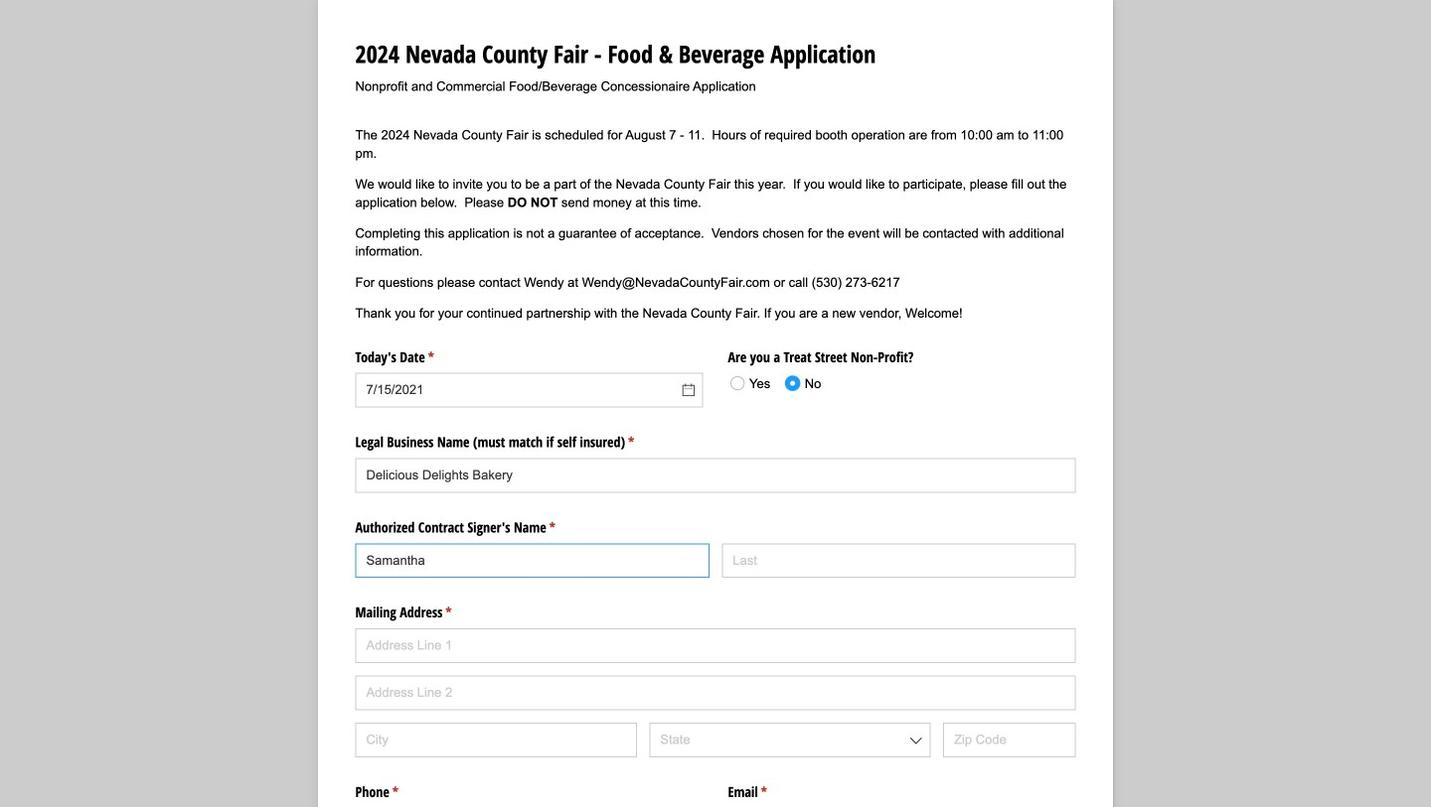 Task type: locate. For each thing, give the bounding box(es) containing it.
None radio
[[779, 368, 821, 398]]

Address Line 1 text field
[[355, 629, 1076, 664]]

None text field
[[355, 459, 1076, 493]]

First text field
[[355, 544, 709, 579]]

None text field
[[355, 373, 703, 408]]

State text field
[[649, 723, 931, 758]]

Last text field
[[722, 544, 1076, 579]]

None radio
[[723, 368, 783, 398]]

Zip Code text field
[[943, 723, 1076, 758]]

City text field
[[355, 723, 637, 758]]

Address Line 2 text field
[[355, 676, 1076, 711]]



